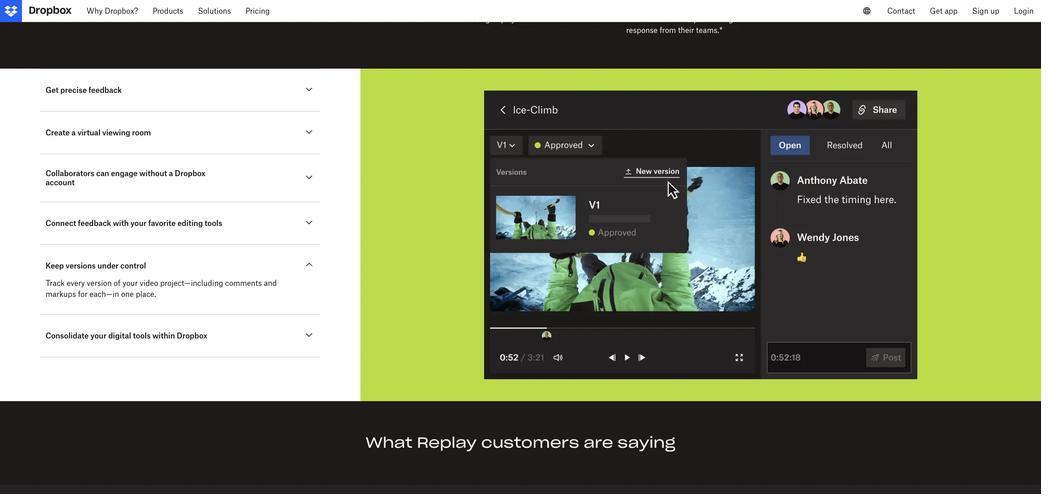 Task type: locate. For each thing, give the bounding box(es) containing it.
solutions button
[[191, 0, 238, 22]]

using
[[471, 15, 490, 24]]

0 horizontal spatial tools
[[133, 332, 151, 341]]

create a virtual viewing room
[[46, 128, 151, 138]]

1 vertical spatial get
[[46, 86, 59, 95]]

said up response
[[643, 4, 657, 13]]

with
[[113, 219, 129, 228]]

for
[[78, 290, 88, 299]]

feedback left with
[[78, 219, 111, 228]]

dropbox inside the 'collaborators can engage without a dropbox account'
[[175, 169, 205, 178]]

a right the achieved
[[565, 4, 569, 13]]

2 workflow from the left
[[626, 15, 658, 24]]

2 vertical spatial your
[[90, 332, 107, 341]]

saying
[[618, 434, 675, 453]]

a right to
[[348, 4, 352, 13]]

your up one
[[122, 279, 138, 288]]

your left digital
[[90, 332, 107, 341]]

workflow down was
[[437, 15, 469, 24]]

who
[[516, 4, 530, 13], [626, 4, 641, 13]]

faster right get
[[748, 15, 768, 24]]

a up get
[[738, 4, 742, 13]]

who up response
[[626, 4, 641, 13]]

track every version of your video project—including comments and markups for each—in one place.
[[46, 279, 277, 299]]

achieved
[[532, 4, 563, 13]]

0 vertical spatial feedback
[[89, 86, 122, 95]]

collaborators can engage without a dropbox account
[[46, 169, 205, 188]]

response
[[626, 26, 658, 35]]

feedback right precise
[[89, 86, 122, 95]]

a inside the 'collaborators can engage without a dropbox account'
[[169, 169, 173, 178]]

1 vertical spatial your
[[122, 279, 138, 288]]

0 horizontal spatial workflow
[[437, 15, 469, 24]]

control
[[120, 262, 146, 271]]

get left precise
[[46, 86, 59, 95]]

keep
[[46, 262, 64, 271]]

workflow inside the was reported by those who achieved a faster workflow using replay.*
[[437, 15, 469, 24]]

get inside dropdown button
[[930, 6, 943, 16]]

a left virtual
[[71, 128, 76, 138]]

get for get app
[[930, 6, 943, 16]]

0 vertical spatial get
[[930, 6, 943, 16]]

faster right the achieved
[[571, 4, 591, 13]]

your
[[130, 219, 147, 228], [122, 279, 138, 288], [90, 332, 107, 341]]

said up from
[[660, 15, 675, 24]]

1 vertical spatial dropbox
[[177, 332, 207, 341]]

what
[[366, 434, 413, 453]]

0 horizontal spatial get
[[46, 86, 59, 95]]

1 horizontal spatial said
[[660, 15, 675, 24]]

and
[[264, 279, 277, 288]]

dropbox?
[[105, 6, 138, 16]]

under
[[97, 262, 119, 271]]

customers
[[481, 434, 579, 453]]

get app button
[[923, 0, 965, 22]]

a right without
[[169, 169, 173, 178]]

1 horizontal spatial workflow
[[626, 15, 658, 24]]

track
[[46, 279, 65, 288]]

1 horizontal spatial get
[[930, 6, 943, 16]]

2 horizontal spatial replay
[[659, 4, 682, 13]]

1 workflow from the left
[[437, 15, 469, 24]]

project—including
[[160, 279, 223, 288]]

versions
[[66, 262, 96, 271]]

replay
[[314, 4, 338, 13], [659, 4, 682, 13], [417, 434, 477, 453]]

consolidate
[[46, 332, 89, 341]]

dropbox right within on the bottom of the page
[[177, 332, 207, 341]]

1 horizontal spatial who
[[626, 4, 641, 13]]

comments
[[225, 279, 262, 288]]

digital
[[108, 332, 131, 341]]

client.*
[[256, 15, 281, 24]]

one
[[121, 290, 134, 299]]

0 vertical spatial dropbox
[[175, 169, 205, 178]]

to
[[340, 4, 346, 13]]

engage
[[111, 169, 138, 178]]

1 who from the left
[[516, 4, 530, 13]]

replay for recommend
[[314, 4, 338, 13]]

dropbox right without
[[175, 169, 205, 178]]

get precise feedback
[[46, 86, 122, 95]]

1 vertical spatial tools
[[133, 332, 151, 341]]

recommend
[[271, 4, 312, 13]]

app
[[945, 6, 958, 16]]

1 horizontal spatial tools
[[205, 219, 222, 228]]

1 vertical spatial said
[[660, 15, 675, 24]]

replay.*
[[492, 15, 520, 24]]

who said replay helped achieve a faster workflow said it helped them get a faster response from their teams.*
[[626, 4, 768, 35]]

get left app
[[930, 6, 943, 16]]

a
[[348, 4, 352, 13], [565, 4, 569, 13], [738, 4, 742, 13], [742, 15, 746, 24], [71, 128, 76, 138], [169, 169, 173, 178]]

0 vertical spatial said
[[643, 4, 657, 13]]

0 horizontal spatial who
[[516, 4, 530, 13]]

who right those
[[516, 4, 530, 13]]

your right with
[[130, 219, 147, 228]]

contact
[[887, 6, 915, 16]]

0 horizontal spatial said
[[643, 4, 657, 13]]

0 horizontal spatial replay
[[314, 4, 338, 13]]

connect feedback with your favorite editing tools
[[46, 219, 222, 228]]

faster
[[571, 4, 591, 13], [744, 4, 764, 13], [748, 15, 768, 24]]

workflow
[[437, 15, 469, 24], [626, 15, 658, 24]]

replay inside who said replay helped achieve a faster workflow said it helped them get a faster response from their teams.*
[[659, 4, 682, 13]]

get
[[930, 6, 943, 16], [46, 86, 59, 95]]

get for get precise feedback
[[46, 86, 59, 95]]

tools
[[205, 219, 222, 228], [133, 332, 151, 341]]

1 horizontal spatial replay
[[417, 434, 477, 453]]

why dropbox? button
[[79, 0, 145, 22]]

workflow up response
[[626, 15, 658, 24]]

each—in
[[90, 290, 119, 299]]

2 who from the left
[[626, 4, 641, 13]]

create
[[46, 128, 70, 138]]

feedback
[[89, 86, 122, 95], [78, 219, 111, 228]]

them
[[709, 15, 727, 24]]

every
[[67, 279, 85, 288]]

a inside the was reported by those who achieved a faster workflow using replay.*
[[565, 4, 569, 13]]

replay inside would recommend replay to a friend, colleague, or client.*
[[314, 4, 338, 13]]

said
[[643, 4, 657, 13], [660, 15, 675, 24]]

tools left within on the bottom of the page
[[133, 332, 151, 341]]

achieve
[[710, 4, 736, 13]]

helped
[[684, 4, 708, 13], [683, 15, 707, 24]]

can
[[96, 169, 109, 178]]

tools right editing
[[205, 219, 222, 228]]

0 vertical spatial tools
[[205, 219, 222, 228]]

would
[[247, 4, 269, 13]]

would recommend replay to a friend, colleague, or client.*
[[247, 4, 413, 24]]

of
[[114, 279, 120, 288]]



Task type: vqa. For each thing, say whether or not it's contained in the screenshot.
document
no



Task type: describe. For each thing, give the bounding box(es) containing it.
1 vertical spatial helped
[[683, 15, 707, 24]]

teams.*
[[696, 26, 723, 35]]

connect
[[46, 219, 76, 228]]

dropbox for consolidate your digital tools within dropbox
[[177, 332, 207, 341]]

get app
[[930, 6, 958, 16]]

login
[[1014, 6, 1034, 16]]

0 vertical spatial helped
[[684, 4, 708, 13]]

within
[[152, 332, 175, 341]]

was reported by those who achieved a faster workflow using replay.*
[[437, 4, 591, 24]]

sign up
[[972, 6, 999, 16]]

who inside the was reported by those who achieved a faster workflow using replay.*
[[516, 4, 530, 13]]

sign up link
[[965, 0, 1007, 22]]

from
[[660, 26, 676, 35]]

account
[[46, 178, 75, 188]]

colleague,
[[379, 4, 413, 13]]

favorite
[[148, 219, 176, 228]]

0 vertical spatial your
[[130, 219, 147, 228]]

product ui shows how to use file versions image
[[382, 91, 1019, 380]]

by
[[484, 4, 493, 13]]

a right get
[[742, 15, 746, 24]]

replay for said
[[659, 4, 682, 13]]

what replay customers are saying
[[366, 434, 675, 453]]

version
[[87, 279, 112, 288]]

consolidate your digital tools within dropbox
[[46, 332, 207, 341]]

sign
[[972, 6, 989, 16]]

was
[[437, 4, 451, 13]]

are
[[584, 434, 613, 453]]

your inside track every version of your video project—including comments and markups for each—in one place.
[[122, 279, 138, 288]]

faster right achieve
[[744, 4, 764, 13]]

dropbox for collaborators can engage without a dropbox account
[[175, 169, 205, 178]]

video
[[140, 279, 158, 288]]

virtual
[[77, 128, 100, 138]]

a inside would recommend replay to a friend, colleague, or client.*
[[348, 4, 352, 13]]

get
[[729, 15, 740, 24]]

markups
[[46, 290, 76, 299]]

pricing
[[246, 6, 270, 16]]

solutions
[[198, 6, 231, 16]]

editing
[[177, 219, 203, 228]]

login link
[[1007, 0, 1041, 22]]

room
[[132, 128, 151, 138]]

collaborators
[[46, 169, 94, 178]]

products
[[153, 6, 183, 16]]

workflow inside who said replay helped achieve a faster workflow said it helped them get a faster response from their teams.*
[[626, 15, 658, 24]]

viewing
[[102, 128, 130, 138]]

place.
[[136, 290, 156, 299]]

contact button
[[880, 0, 923, 22]]

1 vertical spatial feedback
[[78, 219, 111, 228]]

quote gallery element
[[0, 485, 1041, 495]]

products button
[[145, 0, 191, 22]]

why
[[87, 6, 103, 16]]

those
[[495, 4, 514, 13]]

precise
[[60, 86, 87, 95]]

keep versions under control
[[46, 262, 146, 271]]

why dropbox?
[[87, 6, 138, 16]]

reported
[[453, 4, 482, 13]]

or
[[247, 15, 254, 24]]

without
[[139, 169, 167, 178]]

it
[[676, 15, 681, 24]]

who inside who said replay helped achieve a faster workflow said it helped them get a faster response from their teams.*
[[626, 4, 641, 13]]

friend,
[[354, 4, 377, 13]]

up
[[991, 6, 999, 16]]

pricing link
[[238, 0, 277, 22]]

faster inside the was reported by those who achieved a faster workflow using replay.*
[[571, 4, 591, 13]]

their
[[678, 26, 694, 35]]



